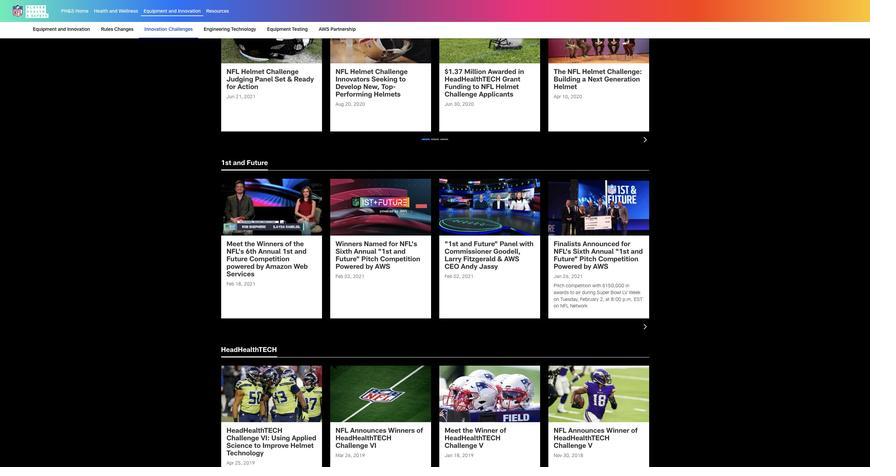 Task type: vqa. For each thing, say whether or not it's contained in the screenshot.


Task type: describe. For each thing, give the bounding box(es) containing it.
resources
[[206, 9, 229, 14]]

& inside "1st and future" panel with commissioner goodell, larry fitzgerald & aws ceo andy jassy
[[497, 257, 502, 264]]

2021 for meet the winners of the nfl's 6th annual 1st and future competition powered by amazon web services
[[244, 283, 255, 287]]

a
[[582, 77, 586, 84]]

winners inside winners named for nfl's sixth annual "1st and future" pitch competition powered by aws
[[336, 242, 362, 249]]

vi:
[[261, 436, 270, 443]]

funding
[[445, 84, 471, 91]]

awarded
[[488, 69, 516, 76]]

equipment testing
[[267, 27, 308, 32]]

carousel with 11 items region
[[221, 7, 870, 151]]

web
[[294, 264, 308, 271]]

competition inside 'meet the winners of the nfl's 6th annual 1st and future competition powered by amazon web services'
[[249, 257, 290, 264]]

2018
[[572, 454, 583, 459]]

jan for finalists announced for nfl's sixth annual "1st and future" pitch competition powered by aws
[[554, 275, 562, 280]]

innovation for right equipment and innovation link
[[178, 9, 201, 14]]

02, for ceo
[[454, 275, 461, 280]]

develop
[[336, 84, 362, 91]]

science
[[227, 444, 252, 451]]

seeking
[[372, 77, 397, 84]]

meet for meet the winners of the nfl's 6th annual 1st and future competition powered by amazon web services
[[227, 242, 243, 249]]

feb 18, 2021
[[227, 283, 255, 287]]

helmet up next
[[582, 69, 605, 76]]

performing
[[336, 92, 372, 99]]

apr 10, 2020
[[554, 95, 582, 100]]

at
[[606, 298, 610, 303]]

"1st inside "1st and future" panel with commissioner goodell, larry fitzgerald & aws ceo andy jassy
[[445, 242, 458, 249]]

0 vertical spatial equipment and innovation
[[144, 9, 201, 14]]

improve
[[263, 444, 289, 451]]

challenge inside nfl helmet challenge judging panel set & ready for action
[[266, 69, 299, 76]]

nfl inside nfl announces winner of headhealthtech challenge v
[[554, 429, 567, 436]]

changes
[[114, 27, 134, 32]]

jun for $1.37 million awarded in headhealthtech grant funding to nfl helmet challenge applicants
[[445, 102, 453, 107]]

finalists
[[554, 242, 581, 249]]

of for meet the winner of headhealthtech challenge v
[[500, 429, 506, 436]]

ceo
[[445, 264, 459, 271]]

bowl
[[611, 291, 621, 296]]

engineering technology
[[204, 27, 256, 32]]

panel inside "1st and future" panel with commissioner goodell, larry fitzgerald & aws ceo andy jassy
[[500, 242, 518, 249]]

2,
[[600, 298, 604, 303]]

partnership
[[331, 27, 356, 32]]

finalists announced for nfl's sixth annual "1st and future" pitch competition powered by aws
[[554, 242, 643, 271]]

pitch inside pitch competition with $150,000 in awards to air during super bowl lv week on tuesday, february 2, at 8:00 p.m. est on nfl network
[[554, 284, 565, 289]]

top-
[[381, 84, 396, 91]]

lv
[[622, 291, 628, 296]]

down image for finalists announced for nfl's sixth annual "1st and future" pitch competition powered by aws
[[644, 324, 649, 330]]

building
[[554, 77, 581, 84]]

wellness
[[119, 9, 138, 14]]

powered for winners named for nfl's sixth annual "1st and future" pitch competition powered by aws
[[336, 264, 364, 271]]

nfl's inside 'meet the winners of the nfl's 6th annual 1st and future competition powered by amazon web services'
[[227, 249, 244, 256]]

jan 26, 2021
[[554, 275, 583, 280]]

challenge inside meet the winner of headhealthtech challenge v
[[445, 444, 477, 451]]

nfl's for finalists announced for nfl's sixth annual "1st and future" pitch competition powered by aws
[[554, 249, 571, 256]]

future" inside "1st and future" panel with commissioner goodell, larry fitzgerald & aws ceo andy jassy
[[474, 242, 498, 249]]

amazon
[[266, 264, 292, 271]]

sixth for finalists
[[573, 249, 590, 256]]

est
[[634, 298, 643, 303]]

future inside 'meet the winners of the nfl's 6th annual 1st and future competition powered by amazon web services'
[[227, 257, 248, 264]]

equipment testing link
[[264, 22, 311, 38]]

10,
[[562, 95, 569, 100]]

challenge inside nfl announces winners of headhealthtech challenge vi
[[336, 444, 368, 451]]

2021 for "1st and future" panel with commissioner goodell, larry fitzgerald & aws ceo andy jassy
[[462, 275, 474, 280]]

the nfl helmet challenge: building a next generation helmet
[[554, 69, 642, 91]]

panel inside nfl helmet challenge judging panel set & ready for action
[[255, 77, 273, 84]]

new,
[[363, 84, 380, 91]]

nfl inside nfl helmet challenge judging panel set & ready for action
[[227, 69, 239, 76]]

testing
[[292, 27, 308, 32]]

nfl inside pitch competition with $150,000 in awards to air during super bowl lv week on tuesday, february 2, at 8:00 p.m. est on nfl network
[[560, 305, 569, 309]]

2021 for winners named for nfl's sixth annual "1st and future" pitch competition powered by aws
[[353, 275, 364, 280]]

nfl announces winner of headhealthtech challenge v
[[554, 429, 638, 451]]

ph&s home link
[[61, 9, 88, 14]]

2020 for funding
[[462, 102, 474, 107]]

powered
[[227, 264, 255, 271]]

aws inside finalists announced for nfl's sixth annual "1st and future" pitch competition powered by aws
[[593, 264, 608, 271]]

innovation for bottommost equipment and innovation link
[[67, 27, 90, 32]]

equipment for bottommost equipment and innovation link
[[33, 27, 57, 32]]

21,
[[236, 95, 243, 100]]

network
[[570, 305, 588, 309]]

carousel with 25 items region
[[221, 179, 870, 338]]

jan 18, 2019
[[445, 454, 474, 459]]

jassy
[[479, 264, 498, 271]]

tuesday,
[[560, 298, 579, 303]]

0 horizontal spatial equipment and innovation
[[33, 27, 90, 32]]

nfl inside nfl announces winners of headhealthtech challenge vi
[[336, 429, 348, 436]]

1 horizontal spatial innovation
[[144, 27, 167, 32]]

competition for finalists announced for nfl's sixth annual "1st and future" pitch competition powered by aws
[[598, 257, 638, 264]]

headhealthtech for meet the winner of headhealthtech challenge v
[[445, 436, 501, 443]]

set
[[275, 77, 286, 84]]

aws partnership
[[319, 27, 356, 32]]

nfl announces winners of headhealthtech challenge vi
[[336, 429, 423, 451]]

announces for v
[[568, 429, 605, 436]]

headhealthtech challenge vi: using applied science to improve helmet technology
[[227, 429, 316, 458]]

headhealthtech for $1.37 million awarded in headhealthtech grant funding to nfl helmet challenge applicants
[[445, 77, 501, 84]]

aws inside winners named for nfl's sixth annual "1st and future" pitch competition powered by aws
[[375, 264, 390, 271]]

apr for headhealthtech challenge vi: using applied science to improve helmet technology
[[227, 462, 234, 467]]

to inside headhealthtech challenge vi: using applied science to improve helmet technology
[[254, 444, 261, 451]]

feb 02, 2021 for ceo
[[445, 275, 474, 280]]

by inside 'meet the winners of the nfl's 6th annual 1st and future competition powered by amazon web services'
[[256, 264, 264, 271]]

$150,000
[[603, 284, 624, 289]]

challenge inside headhealthtech challenge vi: using applied science to improve helmet technology
[[227, 436, 259, 443]]

larry
[[445, 257, 462, 264]]

aws partnership link
[[316, 22, 359, 38]]

competition
[[566, 284, 591, 289]]

challenges
[[169, 27, 193, 32]]

and inside finalists announced for nfl's sixth annual "1st and future" pitch competition powered by aws
[[631, 249, 643, 256]]

february
[[580, 298, 599, 303]]

25,
[[235, 462, 242, 467]]

of for nfl announces winners of headhealthtech challenge vi
[[417, 429, 423, 436]]

down image for the nfl helmet challenge: building a next generation helmet
[[644, 137, 649, 143]]

1st and future
[[221, 161, 268, 168]]

rules
[[101, 27, 113, 32]]

and inside "1st and future" panel with commissioner goodell, larry fitzgerald & aws ceo andy jassy
[[460, 242, 472, 249]]

1 horizontal spatial equipment and innovation link
[[144, 9, 201, 14]]

goodell,
[[493, 249, 521, 256]]

"1st for winners named for nfl's sixth annual "1st and future" pitch competition powered by aws
[[378, 249, 392, 256]]

02, for powered
[[345, 275, 352, 280]]

grant
[[502, 77, 520, 84]]

2019 for to
[[243, 462, 255, 467]]

with inside "1st and future" panel with commissioner goodell, larry fitzgerald & aws ceo andy jassy
[[520, 242, 534, 249]]

equipment for the equipment testing link
[[267, 27, 291, 32]]

health and wellness
[[94, 9, 138, 14]]

headhealthtech for nfl announces winner of headhealthtech challenge v
[[554, 436, 610, 443]]

air
[[576, 291, 581, 296]]

judging
[[227, 77, 253, 84]]

v for the
[[479, 444, 484, 451]]

aws inside "1st and future" panel with commissioner goodell, larry fitzgerald & aws ceo andy jassy
[[504, 257, 519, 264]]

and inside winners named for nfl's sixth annual "1st and future" pitch competition powered by aws
[[394, 249, 406, 256]]

nov 30, 2018
[[554, 454, 583, 459]]

winner for the
[[475, 429, 498, 436]]

$1.37 million awarded in headhealthtech grant funding to nfl helmet challenge applicants
[[445, 69, 524, 99]]

helmets
[[374, 92, 401, 99]]

sixth for winners
[[336, 249, 352, 256]]

pitch for named
[[361, 257, 378, 264]]

for for finalists announced for nfl's sixth annual "1st and future" pitch competition powered by aws
[[621, 242, 630, 249]]

0 vertical spatial future
[[247, 161, 268, 168]]



Task type: locate. For each thing, give the bounding box(es) containing it.
engineering technology link
[[201, 22, 259, 38]]

2021 for nfl helmet challenge judging panel set & ready for action
[[244, 95, 256, 100]]

apr left '25,'
[[227, 462, 234, 467]]

"1st inside finalists announced for nfl's sixth annual "1st and future" pitch competition powered by aws
[[616, 249, 629, 256]]

of inside meet the winner of headhealthtech challenge v
[[500, 429, 506, 436]]

the
[[245, 242, 255, 249], [293, 242, 304, 249], [463, 429, 473, 436]]

0 horizontal spatial feb 02, 2021
[[336, 275, 364, 280]]

2021 down andy
[[462, 275, 474, 280]]

0 horizontal spatial 2019
[[243, 462, 255, 467]]

0 horizontal spatial the
[[245, 242, 255, 249]]

1 vertical spatial with
[[592, 284, 601, 289]]

banner containing ph&s home
[[0, 0, 870, 38]]

announces inside nfl announces winner of headhealthtech challenge v
[[568, 429, 605, 436]]

2 horizontal spatial annual
[[591, 249, 614, 256]]

challenge up 'jan 18, 2019'
[[445, 444, 477, 451]]

pitch down named
[[361, 257, 378, 264]]

1 horizontal spatial jun
[[445, 102, 453, 107]]

with inside pitch competition with $150,000 in awards to air during super bowl lv week on tuesday, february 2, at 8:00 p.m. est on nfl network
[[592, 284, 601, 289]]

1 horizontal spatial announces
[[568, 429, 605, 436]]

0 horizontal spatial panel
[[255, 77, 273, 84]]

20,
[[345, 102, 352, 107]]

jan for meet the winner of headhealthtech challenge v
[[445, 454, 453, 459]]

2 powered from the left
[[554, 264, 582, 271]]

aws inside banner
[[319, 27, 329, 32]]

headhealthtech inside nfl announces winners of headhealthtech challenge vi
[[336, 436, 392, 443]]

2 horizontal spatial by
[[584, 264, 591, 271]]

1 02, from the left
[[345, 275, 352, 280]]

competition inside finalists announced for nfl's sixth annual "1st and future" pitch competition powered by aws
[[598, 257, 638, 264]]

2 sixth from the left
[[573, 249, 590, 256]]

2 v from the left
[[588, 444, 593, 451]]

0 horizontal spatial announces
[[350, 429, 386, 436]]

equipment and innovation up innovation challenges
[[144, 9, 201, 14]]

innovation
[[178, 9, 201, 14], [67, 27, 90, 32], [144, 27, 167, 32]]

30, down the "funding"
[[454, 102, 461, 107]]

nfl inside '$1.37 million awarded in headhealthtech grant funding to nfl helmet challenge applicants'
[[481, 84, 494, 91]]

aws down named
[[375, 264, 390, 271]]

nfl's down finalists
[[554, 249, 571, 256]]

jan inside "carousel with 25 items" region
[[554, 275, 562, 280]]

helmet down applied
[[290, 444, 314, 451]]

0 horizontal spatial future"
[[336, 257, 360, 264]]

helmet inside nfl helmet challenge innovators seeking to develop new, top- performing helmets
[[350, 69, 373, 76]]

announces up vi
[[350, 429, 386, 436]]

challenge
[[266, 69, 299, 76], [375, 69, 408, 76], [445, 92, 477, 99], [227, 436, 259, 443], [336, 444, 368, 451], [445, 444, 477, 451], [554, 444, 586, 451]]

during
[[582, 291, 596, 296]]

0 horizontal spatial "1st
[[378, 249, 392, 256]]

1 vertical spatial 1st
[[283, 249, 293, 256]]

and inside 'meet the winners of the nfl's 6th annual 1st and future competition powered by amazon web services'
[[295, 249, 307, 256]]

1 vertical spatial future
[[227, 257, 248, 264]]

& right set
[[287, 77, 292, 84]]

jun for nfl helmet challenge judging panel set & ready for action
[[227, 95, 235, 100]]

nfl's for winners named for nfl's sixth annual "1st and future" pitch competition powered by aws
[[400, 242, 417, 249]]

future" for winners named for nfl's sixth annual "1st and future" pitch competition powered by aws
[[336, 257, 360, 264]]

winners for announces
[[388, 429, 415, 436]]

1st inside 'meet the winners of the nfl's 6th annual 1st and future competition powered by amazon web services'
[[283, 249, 293, 256]]

0 vertical spatial 26,
[[563, 275, 570, 280]]

2021 down winners named for nfl's sixth annual "1st and future" pitch competition powered by aws
[[353, 275, 364, 280]]

p.m.
[[623, 298, 633, 303]]

"1st for finalists announced for nfl's sixth annual "1st and future" pitch competition powered by aws
[[616, 249, 629, 256]]

26, for finalists announced for nfl's sixth annual "1st and future" pitch competition powered by aws
[[563, 275, 570, 280]]

2 winner from the left
[[606, 429, 629, 436]]

in up lv
[[626, 284, 629, 289]]

winner
[[475, 429, 498, 436], [606, 429, 629, 436]]

technology
[[231, 27, 256, 32], [227, 451, 264, 458]]

the up 6th
[[245, 242, 255, 249]]

to right seeking
[[399, 77, 406, 84]]

to inside nfl helmet challenge innovators seeking to develop new, top- performing helmets
[[399, 77, 406, 84]]

0 horizontal spatial nfl's
[[227, 249, 244, 256]]

technology down science
[[227, 451, 264, 458]]

mar
[[336, 454, 344, 459]]

"1st and future" panel with commissioner goodell, larry fitzgerald & aws ceo andy jassy
[[445, 242, 534, 271]]

with
[[520, 242, 534, 249], [592, 284, 601, 289]]

3 annual from the left
[[591, 249, 614, 256]]

annual
[[258, 249, 281, 256], [354, 249, 376, 256], [591, 249, 614, 256]]

innovators
[[336, 77, 370, 84]]

2 horizontal spatial "1st
[[616, 249, 629, 256]]

to down million
[[473, 84, 479, 91]]

the for meet the winner of headhealthtech challenge v
[[463, 429, 473, 436]]

equipment left testing
[[267, 27, 291, 32]]

2 by from the left
[[366, 264, 373, 271]]

winner inside nfl announces winner of headhealthtech challenge v
[[606, 429, 629, 436]]

challenge down the "funding"
[[445, 92, 477, 99]]

challenge inside nfl announces winner of headhealthtech challenge v
[[554, 444, 586, 451]]

by down 6th
[[256, 264, 264, 271]]

0 horizontal spatial by
[[256, 264, 264, 271]]

30, inside carousel with 11 items region
[[454, 102, 461, 107]]

0 vertical spatial jan
[[554, 275, 562, 280]]

competition up amazon
[[249, 257, 290, 264]]

jun down the "funding"
[[445, 102, 453, 107]]

nfl inside the nfl helmet challenge: building a next generation helmet
[[568, 69, 580, 76]]

nfl
[[227, 69, 239, 76], [336, 69, 348, 76], [568, 69, 580, 76], [481, 84, 494, 91], [560, 305, 569, 309], [336, 429, 348, 436], [554, 429, 567, 436]]

1 vertical spatial equipment and innovation link
[[33, 22, 93, 38]]

nfl helmet challenge innovators seeking to develop new, top- performing helmets
[[336, 69, 408, 99]]

annual inside finalists announced for nfl's sixth annual "1st and future" pitch competition powered by aws
[[591, 249, 614, 256]]

challenge inside '$1.37 million awarded in headhealthtech grant funding to nfl helmet challenge applicants'
[[445, 92, 477, 99]]

for inside winners named for nfl's sixth annual "1st and future" pitch competition powered by aws
[[389, 242, 398, 249]]

andy
[[461, 264, 477, 271]]

for right named
[[389, 242, 398, 249]]

the
[[554, 69, 566, 76]]

1 winner from the left
[[475, 429, 498, 436]]

2019 for vi
[[353, 454, 365, 459]]

panel up goodell,
[[500, 242, 518, 249]]

challenge up mar 26, 2019
[[336, 444, 368, 451]]

1 powered from the left
[[336, 264, 364, 271]]

pitch inside finalists announced for nfl's sixth annual "1st and future" pitch competition powered by aws
[[580, 257, 597, 264]]

the up web
[[293, 242, 304, 249]]

0 vertical spatial &
[[287, 77, 292, 84]]

for inside finalists announced for nfl's sixth annual "1st and future" pitch competition powered by aws
[[621, 242, 630, 249]]

feb 02, 2021
[[336, 275, 364, 280], [445, 275, 474, 280]]

0 horizontal spatial sixth
[[336, 249, 352, 256]]

winners named for nfl's sixth annual "1st and future" pitch competition powered by aws
[[336, 242, 420, 271]]

26, right the mar
[[345, 454, 352, 459]]

winner inside meet the winner of headhealthtech challenge v
[[475, 429, 498, 436]]

nfl inside nfl helmet challenge innovators seeking to develop new, top- performing helmets
[[336, 69, 348, 76]]

2021 inside carousel with 11 items region
[[244, 95, 256, 100]]

1 horizontal spatial apr
[[554, 95, 561, 100]]

0 vertical spatial meet
[[227, 242, 243, 249]]

future"
[[474, 242, 498, 249], [336, 257, 360, 264], [554, 257, 578, 264]]

2021 for finalists announced for nfl's sixth annual "1st and future" pitch competition powered by aws
[[571, 275, 583, 280]]

0 horizontal spatial in
[[518, 69, 524, 76]]

sixth inside finalists announced for nfl's sixth annual "1st and future" pitch competition powered by aws
[[573, 249, 590, 256]]

8:00
[[611, 298, 621, 303]]

jan up awards
[[554, 275, 562, 280]]

by inside winners named for nfl's sixth annual "1st and future" pitch competition powered by aws
[[366, 264, 373, 271]]

aws left 'partnership'
[[319, 27, 329, 32]]

sixth inside winners named for nfl's sixth annual "1st and future" pitch competition powered by aws
[[336, 249, 352, 256]]

equipment
[[144, 9, 167, 14], [33, 27, 57, 32], [267, 27, 291, 32]]

0 horizontal spatial equipment
[[33, 27, 57, 32]]

1 vertical spatial panel
[[500, 242, 518, 249]]

player health and safety logo image
[[11, 3, 50, 19]]

action
[[237, 84, 258, 91]]

fitzgerald
[[463, 257, 496, 264]]

equipment and innovation link down ph&s
[[33, 22, 93, 38]]

announced
[[583, 242, 620, 249]]

0 horizontal spatial 1st
[[221, 161, 231, 168]]

aws down goodell,
[[504, 257, 519, 264]]

annual inside 'meet the winners of the nfl's 6th annual 1st and future competition powered by amazon web services'
[[258, 249, 281, 256]]

0 horizontal spatial meet
[[227, 242, 243, 249]]

2 horizontal spatial future"
[[554, 257, 578, 264]]

0 vertical spatial with
[[520, 242, 534, 249]]

nfl helmet challenge judging panel set & ready for action
[[227, 69, 314, 91]]

mar 26, 2019
[[336, 454, 365, 459]]

commissioner
[[445, 249, 492, 256]]

1 v from the left
[[479, 444, 484, 451]]

0 horizontal spatial equipment and innovation link
[[33, 22, 93, 38]]

innovation challenges link
[[142, 22, 196, 38]]

jan down meet the winner of headhealthtech challenge v
[[445, 454, 453, 459]]

18, for meet the winner of headhealthtech challenge v
[[454, 454, 461, 459]]

engineering
[[204, 27, 230, 32]]

2 announces from the left
[[568, 429, 605, 436]]

challenge up seeking
[[375, 69, 408, 76]]

annual for finalists
[[591, 249, 614, 256]]

30, for $1.37 million awarded in headhealthtech grant funding to nfl helmet challenge applicants
[[454, 102, 461, 107]]

future" inside finalists announced for nfl's sixth annual "1st and future" pitch competition powered by aws
[[554, 257, 578, 264]]

powered for finalists announced for nfl's sixth annual "1st and future" pitch competition powered by aws
[[554, 264, 582, 271]]

0 horizontal spatial pitch
[[361, 257, 378, 264]]

equipment and innovation
[[144, 9, 201, 14], [33, 27, 90, 32]]

equipment and innovation link
[[144, 9, 201, 14], [33, 22, 93, 38]]

aws down the announced
[[593, 264, 608, 271]]

nfl's inside winners named for nfl's sixth annual "1st and future" pitch competition powered by aws
[[400, 242, 417, 249]]

1 vertical spatial 26,
[[345, 454, 352, 459]]

2021 down services
[[244, 283, 255, 287]]

by for winners named for nfl's sixth annual "1st and future" pitch competition powered by aws
[[366, 264, 373, 271]]

1 horizontal spatial powered
[[554, 264, 582, 271]]

announces
[[350, 429, 386, 436], [568, 429, 605, 436]]

by up competition at bottom
[[584, 264, 591, 271]]

"1st down named
[[378, 249, 392, 256]]

to down vi:
[[254, 444, 261, 451]]

1st
[[221, 161, 231, 168], [283, 249, 293, 256]]

2019 right '25,'
[[243, 462, 255, 467]]

1 horizontal spatial sixth
[[573, 249, 590, 256]]

0 horizontal spatial winner
[[475, 429, 498, 436]]

powered inside winners named for nfl's sixth annual "1st and future" pitch competition powered by aws
[[336, 264, 364, 271]]

panel
[[255, 77, 273, 84], [500, 242, 518, 249]]

nfl up nov
[[554, 429, 567, 436]]

1 vertical spatial down image
[[644, 324, 649, 330]]

innovation challenges
[[144, 27, 193, 32]]

2 on from the top
[[554, 305, 559, 309]]

headhealthtech for nfl announces winners of headhealthtech challenge vi
[[336, 436, 392, 443]]

0 vertical spatial equipment and innovation link
[[144, 9, 201, 14]]

super
[[597, 291, 609, 296]]

innovation up the challenges
[[178, 9, 201, 14]]

technology inside headhealthtech challenge vi: using applied science to improve helmet technology
[[227, 451, 264, 458]]

1 on from the top
[[554, 298, 559, 303]]

home
[[75, 9, 88, 14]]

with up super
[[592, 284, 601, 289]]

winners inside 'meet the winners of the nfl's 6th annual 1st and future competition powered by amazon web services'
[[257, 242, 283, 249]]

1 down image from the top
[[644, 137, 649, 143]]

challenge inside nfl helmet challenge innovators seeking to develop new, top- performing helmets
[[375, 69, 408, 76]]

health
[[94, 9, 108, 14]]

annual down the announced
[[591, 249, 614, 256]]

1 feb 02, 2021 from the left
[[336, 275, 364, 280]]

1 horizontal spatial competition
[[380, 257, 420, 264]]

nfl down tuesday,
[[560, 305, 569, 309]]

by inside finalists announced for nfl's sixth annual "1st and future" pitch competition powered by aws
[[584, 264, 591, 271]]

0 horizontal spatial feb
[[227, 283, 234, 287]]

0 horizontal spatial v
[[479, 444, 484, 451]]

nfl up building
[[568, 69, 580, 76]]

pitch
[[361, 257, 378, 264], [580, 257, 597, 264], [554, 284, 565, 289]]

jun left 21,
[[227, 95, 235, 100]]

jun 21, 2021
[[227, 95, 256, 100]]

1 horizontal spatial meet
[[445, 429, 461, 436]]

annual inside winners named for nfl's sixth annual "1st and future" pitch competition powered by aws
[[354, 249, 376, 256]]

competition down the announced
[[598, 257, 638, 264]]

equipment inside equipment and innovation link
[[33, 27, 57, 32]]

26,
[[563, 275, 570, 280], [345, 454, 352, 459]]

1 vertical spatial 30,
[[563, 454, 571, 459]]

nfl up applicants
[[481, 84, 494, 91]]

generation
[[604, 77, 640, 84]]

equipment up innovation challenges link
[[144, 9, 167, 14]]

2019 right the mar
[[353, 454, 365, 459]]

helmet up the judging
[[241, 69, 264, 76]]

meet the winners of the nfl's 6th annual 1st and future competition powered by amazon web services
[[227, 242, 308, 279]]

named
[[364, 242, 387, 249]]

"1st down the announced
[[616, 249, 629, 256]]

vi
[[370, 444, 376, 451]]

million
[[464, 69, 486, 76]]

in inside '$1.37 million awarded in headhealthtech grant funding to nfl helmet challenge applicants'
[[518, 69, 524, 76]]

headhealthtech inside nfl announces winner of headhealthtech challenge v
[[554, 436, 610, 443]]

0 horizontal spatial innovation
[[67, 27, 90, 32]]

0 vertical spatial on
[[554, 298, 559, 303]]

annual up amazon
[[258, 249, 281, 256]]

meet inside meet the winner of headhealthtech challenge v
[[445, 429, 461, 436]]

feb for meet the winners of the nfl's 6th annual 1st and future competition powered by amazon web services
[[227, 283, 234, 287]]

1 horizontal spatial for
[[389, 242, 398, 249]]

aug 20, 2020
[[336, 102, 365, 107]]

1 horizontal spatial &
[[497, 257, 502, 264]]

0 horizontal spatial 30,
[[454, 102, 461, 107]]

1 by from the left
[[256, 264, 264, 271]]

helmet down building
[[554, 84, 577, 91]]

meet inside 'meet the winners of the nfl's 6th annual 1st and future competition powered by amazon web services'
[[227, 242, 243, 249]]

1 horizontal spatial 26,
[[563, 275, 570, 280]]

of inside nfl announces winner of headhealthtech challenge v
[[631, 429, 638, 436]]

panel left set
[[255, 77, 273, 84]]

competition down named
[[380, 257, 420, 264]]

0 horizontal spatial for
[[227, 84, 236, 91]]

technology inside banner
[[231, 27, 256, 32]]

powered inside finalists announced for nfl's sixth annual "1st and future" pitch competition powered by aws
[[554, 264, 582, 271]]

banner
[[0, 0, 870, 38]]

2021 down the action
[[244, 95, 256, 100]]

26, for nfl announces winners of headhealthtech challenge vi
[[345, 454, 352, 459]]

for down the judging
[[227, 84, 236, 91]]

future" inside winners named for nfl's sixth annual "1st and future" pitch competition powered by aws
[[336, 257, 360, 264]]

v inside meet the winner of headhealthtech challenge v
[[479, 444, 484, 451]]

0 vertical spatial jun
[[227, 95, 235, 100]]

"1st inside winners named for nfl's sixth annual "1st and future" pitch competition powered by aws
[[378, 249, 392, 256]]

18, down services
[[235, 283, 243, 287]]

1 vertical spatial &
[[497, 257, 502, 264]]

equipment for right equipment and innovation link
[[144, 9, 167, 14]]

0 horizontal spatial apr
[[227, 462, 234, 467]]

30, right nov
[[563, 454, 571, 459]]

v for announces
[[588, 444, 593, 451]]

0 vertical spatial technology
[[231, 27, 256, 32]]

headhealthtech inside headhealthtech challenge vi: using applied science to improve helmet technology
[[227, 429, 282, 436]]

0 vertical spatial down image
[[644, 137, 649, 143]]

equipment and innovation link up innovation challenges
[[144, 9, 201, 14]]

2021
[[244, 95, 256, 100], [353, 275, 364, 280], [462, 275, 474, 280], [571, 275, 583, 280], [244, 283, 255, 287]]

pitch competition with $150,000 in awards to air during super bowl lv week on tuesday, february 2, at 8:00 p.m. est on nfl network
[[554, 284, 643, 309]]

applied
[[292, 436, 316, 443]]

2019
[[353, 454, 365, 459], [462, 454, 474, 459], [243, 462, 255, 467]]

innovation down home
[[67, 27, 90, 32]]

the up 'jan 18, 2019'
[[463, 429, 473, 436]]

helmet inside nfl helmet challenge judging panel set & ready for action
[[241, 69, 264, 76]]

nfl's left 6th
[[227, 249, 244, 256]]

1 horizontal spatial panel
[[500, 242, 518, 249]]

2020 down the "funding"
[[462, 102, 474, 107]]

helmet inside headhealthtech challenge vi: using applied science to improve helmet technology
[[290, 444, 314, 451]]

1 vertical spatial apr
[[227, 462, 234, 467]]

ph&s home
[[61, 9, 88, 14]]

1 vertical spatial equipment and innovation
[[33, 27, 90, 32]]

2 annual from the left
[[354, 249, 376, 256]]

2 horizontal spatial feb
[[445, 275, 452, 280]]

0 horizontal spatial competition
[[249, 257, 290, 264]]

innovation left the challenges
[[144, 27, 167, 32]]

2021 up competition at bottom
[[571, 275, 583, 280]]

of inside 'meet the winners of the nfl's 6th annual 1st and future competition powered by amazon web services'
[[285, 242, 292, 249]]

resources link
[[206, 9, 229, 14]]

of for nfl announces winner of headhealthtech challenge v
[[631, 429, 638, 436]]

rules changes
[[101, 27, 134, 32]]

0 vertical spatial panel
[[255, 77, 273, 84]]

apr left 10,
[[554, 95, 561, 100]]

to inside '$1.37 million awarded in headhealthtech grant funding to nfl helmet challenge applicants'
[[473, 84, 479, 91]]

winners for the
[[257, 242, 283, 249]]

3 by from the left
[[584, 264, 591, 271]]

& down goodell,
[[497, 257, 502, 264]]

18, for meet the winners of the nfl's 6th annual 1st and future competition powered by amazon web services
[[235, 283, 243, 287]]

2020 right 20,
[[354, 102, 365, 107]]

30, for nfl announces winner of headhealthtech challenge v
[[563, 454, 571, 459]]

by down named
[[366, 264, 373, 271]]

1 horizontal spatial with
[[592, 284, 601, 289]]

1 horizontal spatial winner
[[606, 429, 629, 436]]

1 horizontal spatial equipment
[[144, 9, 167, 14]]

in up grant
[[518, 69, 524, 76]]

1 horizontal spatial v
[[588, 444, 593, 451]]

announces inside nfl announces winners of headhealthtech challenge vi
[[350, 429, 386, 436]]

18, inside "carousel with 25 items" region
[[235, 283, 243, 287]]

$1.37
[[445, 69, 463, 76]]

2 horizontal spatial competition
[[598, 257, 638, 264]]

equipment inside the equipment testing link
[[267, 27, 291, 32]]

1 horizontal spatial 2019
[[353, 454, 365, 459]]

1 sixth from the left
[[336, 249, 352, 256]]

of inside nfl announces winners of headhealthtech challenge vi
[[417, 429, 423, 436]]

6th
[[246, 249, 257, 256]]

0 vertical spatial 30,
[[454, 102, 461, 107]]

2020 for next
[[571, 95, 582, 100]]

to left air
[[570, 291, 574, 296]]

with up goodell,
[[520, 242, 534, 249]]

announces for vi
[[350, 429, 386, 436]]

nfl's inside finalists announced for nfl's sixth annual "1st and future" pitch competition powered by aws
[[554, 249, 571, 256]]

nov
[[554, 454, 562, 459]]

2 competition from the left
[[380, 257, 420, 264]]

pitch up awards
[[554, 284, 565, 289]]

annual down named
[[354, 249, 376, 256]]

competition for winners named for nfl's sixth annual "1st and future" pitch competition powered by aws
[[380, 257, 420, 264]]

2 horizontal spatial nfl's
[[554, 249, 571, 256]]

2 02, from the left
[[454, 275, 461, 280]]

1 vertical spatial meet
[[445, 429, 461, 436]]

1 competition from the left
[[249, 257, 290, 264]]

1 vertical spatial jun
[[445, 102, 453, 107]]

1 horizontal spatial nfl's
[[400, 242, 417, 249]]

next
[[588, 77, 603, 84]]

challenge up set
[[266, 69, 299, 76]]

future
[[247, 161, 268, 168], [227, 257, 248, 264]]

1 horizontal spatial winners
[[336, 242, 362, 249]]

18, down meet the winner of headhealthtech challenge v
[[454, 454, 461, 459]]

pitch for announced
[[580, 257, 597, 264]]

0 vertical spatial 18,
[[235, 283, 243, 287]]

health and wellness link
[[94, 9, 138, 14]]

v inside nfl announces winner of headhealthtech challenge v
[[588, 444, 593, 451]]

winners inside nfl announces winners of headhealthtech challenge vi
[[388, 429, 415, 436]]

& inside nfl helmet challenge judging panel set & ready for action
[[287, 77, 292, 84]]

aug
[[336, 102, 344, 107]]

down image inside carousel with 11 items region
[[644, 137, 649, 143]]

nfl's right named
[[400, 242, 417, 249]]

1 horizontal spatial in
[[626, 284, 629, 289]]

2019 down meet the winner of headhealthtech challenge v
[[462, 454, 474, 459]]

apr 25, 2019
[[227, 462, 255, 467]]

0 horizontal spatial annual
[[258, 249, 281, 256]]

ready
[[294, 77, 314, 84]]

1 vertical spatial in
[[626, 284, 629, 289]]

feb for "1st and future" panel with commissioner goodell, larry fitzgerald & aws ceo andy jassy
[[445, 275, 452, 280]]

1 horizontal spatial the
[[293, 242, 304, 249]]

helmet down grant
[[496, 84, 519, 91]]

helmet up innovators
[[350, 69, 373, 76]]

headhealthtech inside meet the winner of headhealthtech challenge v
[[445, 436, 501, 443]]

the inside meet the winner of headhealthtech challenge v
[[463, 429, 473, 436]]

26, inside "carousel with 25 items" region
[[563, 275, 570, 280]]

2 feb 02, 2021 from the left
[[445, 275, 474, 280]]

1 horizontal spatial 18,
[[454, 454, 461, 459]]

meet up 'jan 18, 2019'
[[445, 429, 461, 436]]

3 competition from the left
[[598, 257, 638, 264]]

ph&s
[[61, 9, 74, 14]]

the for meet the winners of the nfl's 6th annual 1st and future competition powered by amazon web services
[[245, 242, 255, 249]]

equipment down the player health and safety logo
[[33, 27, 57, 32]]

challenge up nov 30, 2018
[[554, 444, 586, 451]]

0 horizontal spatial powered
[[336, 264, 364, 271]]

for right the announced
[[621, 242, 630, 249]]

0 vertical spatial 1st
[[221, 161, 231, 168]]

announces up 2018
[[568, 429, 605, 436]]

winner for announces
[[606, 429, 629, 436]]

competition inside winners named for nfl's sixth annual "1st and future" pitch competition powered by aws
[[380, 257, 420, 264]]

1 horizontal spatial annual
[[354, 249, 376, 256]]

annual for winners
[[354, 249, 376, 256]]

2020 right 10,
[[571, 95, 582, 100]]

1 horizontal spatial "1st
[[445, 242, 458, 249]]

"1st
[[445, 242, 458, 249], [378, 249, 392, 256], [616, 249, 629, 256]]

apr for the nfl helmet challenge: building a next generation helmet
[[554, 95, 561, 100]]

26, up competition at bottom
[[563, 275, 570, 280]]

down image
[[644, 137, 649, 143], [644, 324, 649, 330]]

2019 for v
[[462, 454, 474, 459]]

of for meet the winners of the nfl's 6th annual 1st and future competition powered by amazon web services
[[285, 242, 292, 249]]

helmet
[[241, 69, 264, 76], [350, 69, 373, 76], [582, 69, 605, 76], [496, 84, 519, 91], [554, 84, 577, 91], [290, 444, 314, 451]]

0 horizontal spatial &
[[287, 77, 292, 84]]

1 horizontal spatial feb 02, 2021
[[445, 275, 474, 280]]

1 announces from the left
[[350, 429, 386, 436]]

down image inside "carousel with 25 items" region
[[644, 324, 649, 330]]

challenge up science
[[227, 436, 259, 443]]

1 horizontal spatial 02,
[[454, 275, 461, 280]]

2 down image from the top
[[644, 324, 649, 330]]

nfl up innovators
[[336, 69, 348, 76]]

2020 for develop
[[354, 102, 365, 107]]

helmet inside '$1.37 million awarded in headhealthtech grant funding to nfl helmet challenge applicants'
[[496, 84, 519, 91]]

1 horizontal spatial 1st
[[283, 249, 293, 256]]

0 horizontal spatial 18,
[[235, 283, 243, 287]]

nfl up the judging
[[227, 69, 239, 76]]

meet up powered
[[227, 242, 243, 249]]

1 horizontal spatial feb
[[336, 275, 343, 280]]

feb 02, 2021 for powered
[[336, 275, 364, 280]]

0 horizontal spatial 26,
[[345, 454, 352, 459]]

apr inside carousel with 11 items region
[[554, 95, 561, 100]]

in inside pitch competition with $150,000 in awards to air during super bowl lv week on tuesday, february 2, at 8:00 p.m. est on nfl network
[[626, 284, 629, 289]]

feb for winners named for nfl's sixth annual "1st and future" pitch competition powered by aws
[[336, 275, 343, 280]]

headhealthtech inside '$1.37 million awarded in headhealthtech grant funding to nfl helmet challenge applicants'
[[445, 77, 501, 84]]

meet for meet the winner of headhealthtech challenge v
[[445, 429, 461, 436]]

1 horizontal spatial by
[[366, 264, 373, 271]]

technology right engineering
[[231, 27, 256, 32]]

nfl up the mar
[[336, 429, 348, 436]]

1 horizontal spatial 2020
[[462, 102, 474, 107]]

future" for finalists announced for nfl's sixth annual "1st and future" pitch competition powered by aws
[[554, 257, 578, 264]]

for for winners named for nfl's sixth annual "1st and future" pitch competition powered by aws
[[389, 242, 398, 249]]

1 annual from the left
[[258, 249, 281, 256]]

2 horizontal spatial 2019
[[462, 454, 474, 459]]

equipment and innovation down ph&s
[[33, 27, 90, 32]]

meet the winner of headhealthtech challenge v
[[445, 429, 506, 451]]

"1st up larry
[[445, 242, 458, 249]]

1 horizontal spatial 30,
[[563, 454, 571, 459]]

1 vertical spatial 18,
[[454, 454, 461, 459]]

by for finalists announced for nfl's sixth annual "1st and future" pitch competition powered by aws
[[584, 264, 591, 271]]

to inside pitch competition with $150,000 in awards to air during super bowl lv week on tuesday, february 2, at 8:00 p.m. est on nfl network
[[570, 291, 574, 296]]

for inside nfl helmet challenge judging panel set & ready for action
[[227, 84, 236, 91]]

applicants
[[479, 92, 513, 99]]

pitch down the announced
[[580, 257, 597, 264]]

1 horizontal spatial jan
[[554, 275, 562, 280]]



